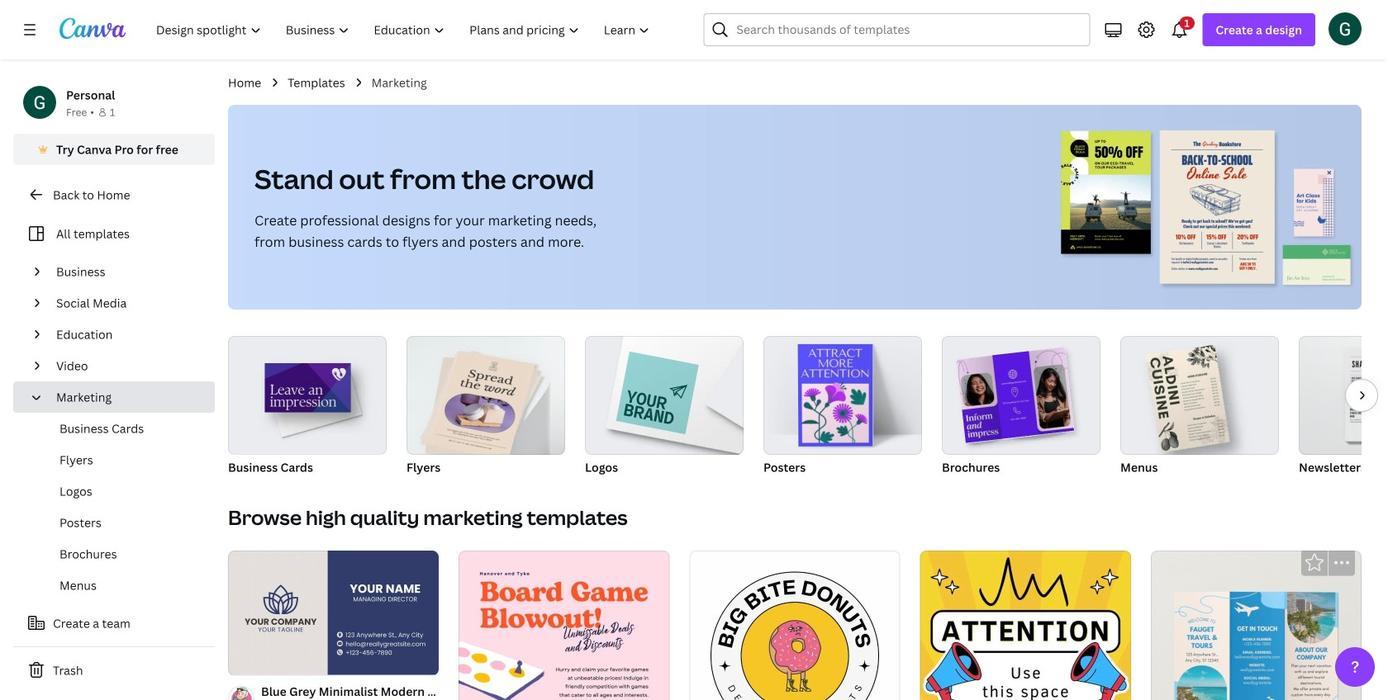 Task type: describe. For each thing, give the bounding box(es) containing it.
stand out from the crowd image
[[1054, 105, 1362, 310]]

pink playful board game product promotion flyer image
[[459, 551, 670, 701]]

top level navigation element
[[145, 13, 664, 46]]

bright colorful playful funny donuts food circle logo image
[[689, 551, 900, 701]]



Task type: locate. For each thing, give the bounding box(es) containing it.
flyer image
[[407, 336, 565, 455], [428, 351, 535, 461]]

greg robinson image
[[1329, 12, 1362, 45]]

business card image
[[228, 336, 387, 455], [265, 364, 351, 413]]

Search search field
[[737, 14, 1079, 45]]

poster image
[[764, 336, 922, 455], [798, 344, 873, 447]]

brochure image
[[942, 336, 1101, 455], [956, 347, 1074, 444]]

None search field
[[704, 13, 1090, 46]]

newsletter image
[[1299, 336, 1388, 455], [1346, 349, 1388, 442]]

yellow illustrative attention poster image
[[920, 551, 1131, 701]]

blue grey minimalist modern business card image
[[228, 551, 439, 675]]

logo image
[[585, 336, 744, 455], [616, 352, 699, 435]]

menu image
[[1121, 336, 1279, 455], [1146, 345, 1230, 453]]



Task type: vqa. For each thing, say whether or not it's contained in the screenshot.
'Use' in the top of the page
no



